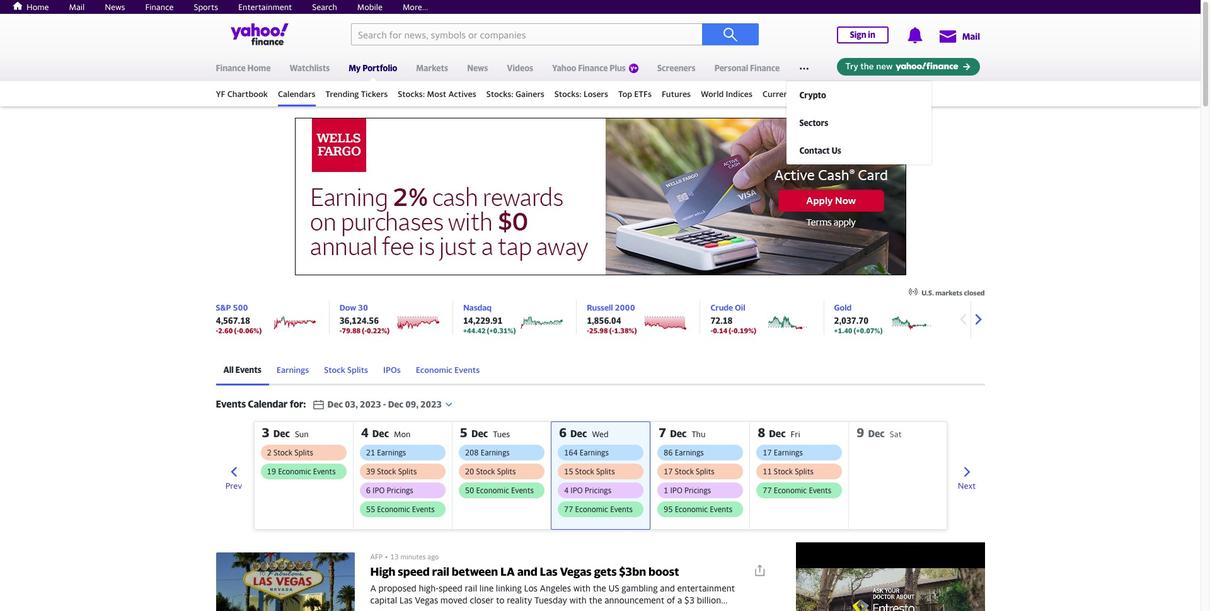 Task type: vqa. For each thing, say whether or not it's contained in the screenshot.


Task type: describe. For each thing, give the bounding box(es) containing it.
39
[[366, 467, 375, 476]]

prev link
[[216, 460, 252, 495]]

0 horizontal spatial 77 economic events
[[564, 505, 633, 514]]

trending tickers link
[[326, 83, 388, 105]]

personal
[[714, 63, 748, 73]]

1 horizontal spatial las
[[497, 607, 510, 611]]

my
[[349, 63, 361, 73]]

s&p
[[216, 303, 231, 313]]

rail inside a proposed high-speed rail line linking los angeles with the us gambling and entertainment capital las vegas moved closer to reality tuesday with the announcement of a $3 billion government grant.a line linking las vegas with america's second biggest city has be
[[465, 583, 477, 594]]

social media share article menu image
[[753, 564, 765, 577]]

earnings for 7
[[675, 448, 704, 458]]

1 vertical spatial the
[[589, 595, 602, 606]]

2,037.70
[[834, 316, 868, 326]]

gold
[[834, 303, 852, 313]]

world indices link
[[701, 83, 752, 105]]

tuesday
[[534, 595, 567, 606]]

164
[[564, 448, 578, 458]]

39 stock splits
[[366, 467, 417, 476]]

0 horizontal spatial vegas
[[415, 595, 438, 606]]

city
[[660, 607, 675, 611]]

events down 4 ipo pricings
[[610, 505, 633, 514]]

gold 2,037.70 +1.40 (+0.07%)
[[834, 303, 883, 335]]

yahoo finance plus
[[552, 63, 626, 73]]

+1.40
[[834, 326, 852, 335]]

economic down 20 stock splits
[[476, 486, 509, 495]]

- for 0.14
[[710, 326, 713, 335]]

sign in
[[850, 30, 875, 40]]

currencies link
[[763, 83, 803, 105]]

55
[[366, 505, 375, 514]]

9 dec sat
[[857, 425, 902, 440]]

500
[[233, 303, 248, 313]]

contact us link
[[787, 137, 938, 164]]

1 vertical spatial mail
[[962, 31, 980, 42]]

fri
[[791, 429, 800, 439]]

stock for 7
[[675, 467, 694, 476]]

gold link
[[834, 303, 852, 313]]

dec for 8
[[769, 428, 786, 439]]

30
[[358, 303, 368, 313]]

economic inside tab list
[[416, 365, 452, 375]]

economic down 4 ipo pricings
[[575, 505, 608, 514]]

(- for 36,124.56
[[362, 326, 367, 335]]

- for dec
[[383, 399, 386, 410]]

la
[[500, 565, 515, 579]]

earnings link
[[269, 356, 317, 386]]

and inside high speed rail between la and las vegas gets $3bn boost link
[[517, 565, 537, 579]]

2 vertical spatial with
[[538, 607, 555, 611]]

events right the all
[[235, 365, 261, 375]]

17 for 17 stock splits
[[664, 467, 673, 476]]

0 vertical spatial las
[[540, 565, 558, 579]]

next link
[[949, 460, 985, 495]]

stock up 03, in the bottom left of the page
[[324, 365, 345, 375]]

tab list containing all events
[[216, 356, 985, 386]]

dec for 6
[[570, 428, 587, 439]]

0 vertical spatial news
[[105, 2, 125, 12]]

ipo for 7
[[670, 486, 682, 495]]

speed inside a proposed high-speed rail line linking los angeles with the us gambling and entertainment capital las vegas moved closer to reality tuesday with the announcement of a $3 billion government grant.a line linking las vegas with america's second biggest city has be
[[439, 583, 462, 594]]

pricings for 7
[[684, 486, 711, 495]]

dow
[[340, 303, 356, 313]]

earnings for 6
[[580, 448, 609, 458]]

208
[[465, 448, 479, 458]]

funds
[[858, 89, 881, 99]]

second
[[598, 607, 627, 611]]

(- for 72.18
[[729, 326, 734, 335]]

earnings inside "link"
[[277, 365, 309, 375]]

finance up "yf"
[[216, 63, 246, 73]]

0 horizontal spatial line
[[452, 607, 467, 611]]

sign in link
[[837, 26, 888, 43]]

premium yahoo finance logo image
[[629, 64, 638, 73]]

a
[[677, 595, 682, 606]]

dec left 09,
[[388, 399, 403, 410]]

top for top mutual funds
[[813, 89, 827, 99]]

0 horizontal spatial rail
[[432, 565, 449, 579]]

0 vertical spatial 77 economic events
[[763, 486, 831, 495]]

1 vertical spatial 77
[[564, 505, 573, 514]]

to
[[496, 595, 505, 606]]

between
[[452, 565, 498, 579]]

95
[[664, 505, 673, 514]]

4,567.18
[[216, 316, 250, 326]]

1 2023 from the left
[[360, 399, 381, 410]]

biggest
[[629, 607, 658, 611]]

reality
[[507, 595, 532, 606]]

20
[[465, 467, 474, 476]]

economic events link
[[408, 356, 487, 386]]

17 for 17 earnings
[[763, 448, 772, 458]]

1 vertical spatial las
[[399, 595, 413, 606]]

6 for ipo
[[366, 486, 371, 495]]

more... link
[[403, 2, 428, 12]]

2
[[267, 448, 271, 458]]

sun
[[295, 429, 309, 439]]

u.s. markets closed
[[922, 289, 985, 297]]

events down 20 stock splits
[[511, 486, 534, 495]]

nasdaq
[[463, 303, 492, 313]]

economic down 1 ipo pricings
[[675, 505, 708, 514]]

stock for 8
[[774, 467, 793, 476]]

next image
[[968, 310, 987, 329]]

- for 79.88
[[340, 326, 342, 335]]

1 vertical spatial news
[[467, 63, 488, 73]]

proposed
[[379, 583, 416, 594]]

all
[[223, 365, 234, 375]]

8
[[758, 425, 765, 440]]

(+0.31%)
[[487, 326, 516, 335]]

1 horizontal spatial 77
[[763, 486, 772, 495]]

mobile link
[[357, 2, 383, 12]]

events down the all
[[216, 398, 246, 410]]

86
[[664, 448, 673, 458]]

events down 6 ipo pricings
[[412, 505, 435, 514]]

trending tickers
[[326, 89, 388, 99]]

high speed rail between la and las vegas gets $3bn boost link
[[216, 543, 770, 611]]

nasdaq 14,229.91 +44.42 (+0.31%)
[[463, 303, 516, 335]]

dow 30 link
[[340, 303, 368, 313]]

72.18
[[710, 316, 733, 326]]

earnings for 5
[[481, 448, 510, 458]]

finance left plus
[[578, 63, 608, 73]]

79.88
[[342, 326, 361, 335]]

losers
[[584, 89, 608, 99]]

events down 1 ipo pricings
[[710, 505, 732, 514]]

ipo for 4
[[372, 486, 385, 495]]

stocks: for stocks: losers
[[554, 89, 582, 99]]

screeners
[[657, 63, 696, 73]]

86 earnings
[[664, 448, 704, 458]]

0 vertical spatial speed
[[398, 565, 430, 579]]

videos
[[507, 63, 533, 73]]

a proposed high-speed rail line linking los angeles with the us gambling and entertainment capital las vegas moved closer to reality tuesday with the announcement of a $3 billion government grant.a line linking las vegas with america's second biggest city has be
[[370, 583, 735, 611]]

crude oil 72.18 -0.14 (-0.19%)
[[710, 303, 756, 335]]

5
[[460, 425, 468, 440]]

navigation containing finance home
[[0, 52, 1201, 164]]

mon
[[394, 429, 411, 439]]

2 2023 from the left
[[420, 399, 442, 410]]

+44.42
[[463, 326, 486, 335]]

yahoo
[[552, 63, 576, 73]]

8 dec fri
[[758, 425, 800, 440]]

ipos
[[383, 365, 401, 375]]

russell 2000 link
[[587, 303, 635, 313]]

stocks: for stocks: most actives
[[398, 89, 425, 99]]

0.19%)
[[734, 326, 756, 335]]

top for top etfs
[[618, 89, 632, 99]]

moved
[[440, 595, 468, 606]]

in
[[868, 30, 875, 40]]

futures
[[662, 89, 691, 99]]

events calendar for:
[[216, 398, 306, 410]]

splits for 6
[[596, 467, 615, 476]]

portfolio
[[362, 63, 397, 73]]

plus
[[610, 63, 626, 73]]

stock for 5
[[476, 467, 495, 476]]

9
[[857, 425, 864, 440]]

dec for 3
[[273, 428, 290, 439]]

and inside a proposed high-speed rail line linking los angeles with the us gambling and entertainment capital las vegas moved closer to reality tuesday with the announcement of a $3 billion government grant.a line linking las vegas with america's second biggest city has be
[[660, 583, 675, 594]]

splits for 8
[[795, 467, 814, 476]]

2 stock splits
[[267, 448, 313, 458]]

0.22%)
[[367, 326, 390, 335]]

stock for 4
[[377, 467, 396, 476]]

1 vertical spatial home
[[247, 63, 271, 73]]



Task type: locate. For each thing, give the bounding box(es) containing it.
0 vertical spatial line
[[479, 583, 494, 594]]

earnings for 4
[[377, 448, 406, 458]]

1 horizontal spatial 77 economic events
[[763, 486, 831, 495]]

stock right 2
[[273, 448, 293, 458]]

ipo right 1
[[670, 486, 682, 495]]

3 pricings from the left
[[684, 486, 711, 495]]

line down moved
[[452, 607, 467, 611]]

Search for news, symbols or companies text field
[[351, 23, 702, 45]]

0 horizontal spatial speed
[[398, 565, 430, 579]]

3 stocks: from the left
[[554, 89, 582, 99]]

(- inside "russell 2000 1,856.04 -25.98 (-1.38%)"
[[609, 326, 614, 335]]

1 vertical spatial with
[[569, 595, 587, 606]]

2 horizontal spatial pricings
[[684, 486, 711, 495]]

more...
[[403, 2, 428, 12]]

economic events
[[416, 365, 480, 375]]

mail link right "notifications" icon
[[938, 25, 980, 47]]

las up angeles
[[540, 565, 558, 579]]

0.06%)
[[239, 326, 262, 335]]

mail right "notifications" icon
[[962, 31, 980, 42]]

0 vertical spatial with
[[573, 583, 591, 594]]

for:
[[290, 398, 306, 410]]

search image
[[723, 27, 738, 42]]

1 horizontal spatial and
[[660, 583, 675, 594]]

0 vertical spatial 77
[[763, 486, 772, 495]]

1 horizontal spatial rail
[[465, 583, 477, 594]]

1 vertical spatial advertisement region
[[796, 543, 985, 611]]

1 vertical spatial 17
[[664, 467, 673, 476]]

dec right 8
[[769, 428, 786, 439]]

search link
[[312, 2, 337, 12]]

ipo down 39
[[372, 486, 385, 495]]

afp • 13 minutes ago
[[370, 553, 439, 561]]

trending
[[326, 89, 359, 99]]

news link up actives
[[467, 55, 488, 79]]

events down 2 stock splits
[[313, 467, 336, 476]]

splits down sun
[[294, 448, 313, 458]]

2 top from the left
[[813, 89, 827, 99]]

(-
[[234, 326, 239, 335], [362, 326, 367, 335], [609, 326, 614, 335], [729, 326, 734, 335]]

4 up 21 on the bottom
[[361, 425, 369, 440]]

1 ipo from the left
[[372, 486, 385, 495]]

linking down closer at the bottom left of the page
[[469, 607, 495, 611]]

0 horizontal spatial 2023
[[360, 399, 381, 410]]

6 for dec
[[559, 425, 567, 440]]

2 pricings from the left
[[585, 486, 611, 495]]

dec inside the 6 dec wed
[[570, 428, 587, 439]]

u.s.
[[922, 289, 934, 297]]

2 stocks: from the left
[[486, 89, 514, 99]]

77 down 11
[[763, 486, 772, 495]]

20 stock splits
[[465, 467, 516, 476]]

economic down 11 stock splits
[[774, 486, 807, 495]]

splits down '17 earnings'
[[795, 467, 814, 476]]

0 vertical spatial home
[[26, 2, 49, 12]]

0 horizontal spatial top
[[618, 89, 632, 99]]

2 vertical spatial vegas
[[513, 607, 536, 611]]

0 horizontal spatial las
[[399, 595, 413, 606]]

17
[[763, 448, 772, 458], [664, 467, 673, 476]]

line
[[479, 583, 494, 594], [452, 607, 467, 611]]

dec up 21 earnings
[[372, 428, 389, 439]]

1 pricings from the left
[[387, 486, 413, 495]]

stocks: losers link
[[554, 83, 608, 105]]

3 (- from the left
[[609, 326, 614, 335]]

14,229.91
[[463, 316, 502, 326]]

vegas down high-
[[415, 595, 438, 606]]

0 vertical spatial 17
[[763, 448, 772, 458]]

high-
[[419, 583, 439, 594]]

gets
[[594, 565, 617, 579]]

164 earnings
[[564, 448, 609, 458]]

watchlists link
[[290, 55, 330, 79]]

1 vertical spatial vegas
[[415, 595, 438, 606]]

1 horizontal spatial ipo
[[571, 486, 583, 495]]

0 horizontal spatial mail
[[69, 2, 85, 12]]

1 vertical spatial news link
[[467, 55, 488, 79]]

crude oil link
[[710, 303, 745, 313]]

1 horizontal spatial stocks:
[[486, 89, 514, 99]]

1 horizontal spatial 4
[[564, 486, 569, 495]]

dec up the 164 earnings
[[570, 428, 587, 439]]

0 horizontal spatial 4
[[361, 425, 369, 440]]

yf
[[216, 89, 225, 99]]

pricings for 4
[[387, 486, 413, 495]]

dec inside "7 dec thu"
[[670, 428, 687, 439]]

stock for 6
[[575, 467, 594, 476]]

17 up 11
[[763, 448, 772, 458]]

linking up to
[[496, 583, 522, 594]]

- for 25.98
[[587, 326, 589, 335]]

news link left finance link
[[105, 2, 125, 12]]

yahoo finance plus link
[[552, 55, 638, 81]]

pricings down 15 stock splits
[[585, 486, 611, 495]]

0 vertical spatial the
[[593, 583, 606, 594]]

1 horizontal spatial 6
[[559, 425, 567, 440]]

1 horizontal spatial news link
[[467, 55, 488, 79]]

dec inside '3 dec sun'
[[273, 428, 290, 439]]

50
[[465, 486, 474, 495]]

news
[[105, 2, 125, 12], [467, 63, 488, 73]]

0 horizontal spatial mail link
[[69, 2, 85, 12]]

mail right home link
[[69, 2, 85, 12]]

7 dec thu
[[659, 425, 706, 440]]

1 horizontal spatial top
[[813, 89, 827, 99]]

tab list
[[216, 356, 985, 386]]

0 vertical spatial and
[[517, 565, 537, 579]]

- inside s&p 500 4,567.18 -2.60 (-0.06%)
[[216, 326, 218, 335]]

2 horizontal spatial vegas
[[560, 565, 592, 579]]

stock right 15
[[575, 467, 594, 476]]

2 (- from the left
[[362, 326, 367, 335]]

splits inside tab list
[[347, 365, 368, 375]]

finance left sports link
[[145, 2, 174, 12]]

2 horizontal spatial ipo
[[670, 486, 682, 495]]

(- inside crude oil 72.18 -0.14 (-0.19%)
[[729, 326, 734, 335]]

(- inside s&p 500 4,567.18 -2.60 (-0.06%)
[[234, 326, 239, 335]]

speed up moved
[[439, 583, 462, 594]]

splits for 7
[[696, 467, 715, 476]]

top left the mutual
[[813, 89, 827, 99]]

earnings up 20 stock splits
[[481, 448, 510, 458]]

splits up the 50 economic events
[[497, 467, 516, 476]]

s&p 500 link
[[216, 303, 248, 313]]

news left finance link
[[105, 2, 125, 12]]

1 vertical spatial 6
[[366, 486, 371, 495]]

1 vertical spatial line
[[452, 607, 467, 611]]

4 (- from the left
[[729, 326, 734, 335]]

navigation
[[0, 52, 1201, 164]]

crypto
[[799, 90, 826, 100]]

splits for 5
[[497, 467, 516, 476]]

77 economic events down 11 stock splits
[[763, 486, 831, 495]]

77 economic events
[[763, 486, 831, 495], [564, 505, 633, 514]]

0 horizontal spatial 17
[[664, 467, 673, 476]]

0 vertical spatial 6
[[559, 425, 567, 440]]

dec inside 4 dec mon
[[372, 428, 389, 439]]

(- down 36,124.56
[[362, 326, 367, 335]]

1
[[664, 486, 668, 495]]

(- down 4,567.18
[[234, 326, 239, 335]]

stocks: most actives
[[398, 89, 476, 99]]

dec for 4
[[372, 428, 389, 439]]

- down 1,856.04
[[587, 326, 589, 335]]

2 horizontal spatial stocks:
[[554, 89, 582, 99]]

(- inside dow 30 36,124.56 -79.88 (-0.22%)
[[362, 326, 367, 335]]

stocks: left gainers
[[486, 89, 514, 99]]

1 horizontal spatial pricings
[[585, 486, 611, 495]]

splits up 6 ipo pricings
[[398, 467, 417, 476]]

splits up 4 ipo pricings
[[596, 467, 615, 476]]

1 horizontal spatial speed
[[439, 583, 462, 594]]

0 horizontal spatial news
[[105, 2, 125, 12]]

economic down 6 ipo pricings
[[377, 505, 410, 514]]

0 vertical spatial mail
[[69, 2, 85, 12]]

1 horizontal spatial mail
[[962, 31, 980, 42]]

splits up 1 ipo pricings
[[696, 467, 715, 476]]

(- down 1,856.04
[[609, 326, 614, 335]]

of
[[667, 595, 675, 606]]

russell
[[587, 303, 613, 313]]

thu
[[692, 429, 706, 439]]

crude
[[710, 303, 733, 313]]

nasdaq link
[[463, 303, 492, 313]]

rail down ago
[[432, 565, 449, 579]]

economic up 09,
[[416, 365, 452, 375]]

notifications image
[[907, 27, 923, 43]]

dec for 9
[[868, 428, 885, 439]]

0 horizontal spatial pricings
[[387, 486, 413, 495]]

1 vertical spatial mail link
[[938, 25, 980, 47]]

5 dec tues
[[460, 425, 510, 440]]

dec for 7
[[670, 428, 687, 439]]

0 horizontal spatial ipo
[[372, 486, 385, 495]]

1 stocks: from the left
[[398, 89, 425, 99]]

77 down 4 ipo pricings
[[564, 505, 573, 514]]

dec for 5
[[471, 428, 488, 439]]

try the new yahoo finance image
[[837, 58, 980, 76]]

6 up 55
[[366, 486, 371, 495]]

- inside dow 30 36,124.56 -79.88 (-0.22%)
[[340, 326, 342, 335]]

search
[[312, 2, 337, 12]]

3 ipo from the left
[[670, 486, 682, 495]]

19
[[267, 467, 276, 476]]

gainers
[[516, 89, 544, 99]]

government
[[370, 607, 418, 611]]

stock right 39
[[377, 467, 396, 476]]

4 down 15
[[564, 486, 569, 495]]

03,
[[345, 399, 358, 410]]

splits for 4
[[398, 467, 417, 476]]

11 stock splits
[[763, 467, 814, 476]]

stocks:
[[398, 89, 425, 99], [486, 89, 514, 99], [554, 89, 582, 99]]

pricings for 6
[[585, 486, 611, 495]]

0 vertical spatial advertisement region
[[295, 118, 906, 275]]

stocks: left most
[[398, 89, 425, 99]]

the left us
[[593, 583, 606, 594]]

- for 2.60
[[216, 326, 218, 335]]

speed down minutes
[[398, 565, 430, 579]]

sectors
[[799, 118, 828, 128]]

pricings
[[387, 486, 413, 495], [585, 486, 611, 495], [684, 486, 711, 495]]

pricings up the 95 economic events
[[684, 486, 711, 495]]

208 earnings
[[465, 448, 510, 458]]

0 horizontal spatial 6
[[366, 486, 371, 495]]

pricings up 55 economic events
[[387, 486, 413, 495]]

dec 03, 2023 - dec 09, 2023
[[327, 399, 442, 410]]

contact
[[799, 146, 830, 156]]

0 horizontal spatial stocks:
[[398, 89, 425, 99]]

(- for 1,856.04
[[609, 326, 614, 335]]

1 (- from the left
[[234, 326, 239, 335]]

line up closer at the bottom left of the page
[[479, 583, 494, 594]]

events down +44.42
[[454, 365, 480, 375]]

dec inside the '5 dec tues'
[[471, 428, 488, 439]]

dec right 5
[[471, 428, 488, 439]]

tickers
[[361, 89, 388, 99]]

dec right 7
[[670, 428, 687, 439]]

1 horizontal spatial linking
[[496, 583, 522, 594]]

dec inside the 9 dec sat
[[868, 428, 885, 439]]

0 vertical spatial linking
[[496, 583, 522, 594]]

economic down 2 stock splits
[[278, 467, 311, 476]]

- down 36,124.56
[[340, 326, 342, 335]]

09,
[[405, 399, 419, 410]]

linking
[[496, 583, 522, 594], [469, 607, 495, 611]]

0.14
[[713, 326, 727, 335]]

- inside "russell 2000 1,856.04 -25.98 (-1.38%)"
[[587, 326, 589, 335]]

and
[[517, 565, 537, 579], [660, 583, 675, 594]]

19 economic events
[[267, 467, 336, 476]]

vegas down reality
[[513, 607, 536, 611]]

2 horizontal spatial las
[[540, 565, 558, 579]]

announcement
[[604, 595, 664, 606]]

dec left 03, in the bottom left of the page
[[327, 399, 343, 410]]

entertainment
[[238, 2, 292, 12]]

0 horizontal spatial news link
[[105, 2, 125, 12]]

0 vertical spatial mail link
[[69, 2, 85, 12]]

1 horizontal spatial home
[[247, 63, 271, 73]]

1 horizontal spatial vegas
[[513, 607, 536, 611]]

3
[[262, 425, 269, 440]]

1 horizontal spatial news
[[467, 63, 488, 73]]

17 earnings
[[763, 448, 803, 458]]

finance up currencies link
[[750, 63, 780, 73]]

las
[[540, 565, 558, 579], [399, 595, 413, 606], [497, 607, 510, 611]]

ago
[[427, 553, 439, 561]]

$3
[[684, 595, 695, 606]]

dec inside 8 dec fri
[[769, 428, 786, 439]]

0 vertical spatial news link
[[105, 2, 125, 12]]

stock right the "20"
[[476, 467, 495, 476]]

earnings up 11 stock splits
[[774, 448, 803, 458]]

4 for ipo
[[564, 486, 569, 495]]

2023 right 03, in the bottom left of the page
[[360, 399, 381, 410]]

1.38%)
[[614, 326, 637, 335]]

0 vertical spatial vegas
[[560, 565, 592, 579]]

1 horizontal spatial 17
[[763, 448, 772, 458]]

previous image
[[953, 310, 972, 329]]

indices
[[726, 89, 752, 99]]

1 vertical spatial 77 economic events
[[564, 505, 633, 514]]

and up of
[[660, 583, 675, 594]]

las up government
[[399, 595, 413, 606]]

news up actives
[[467, 63, 488, 73]]

ipo for 6
[[571, 486, 583, 495]]

closer
[[470, 595, 494, 606]]

etfs
[[634, 89, 652, 99]]

mail link right home link
[[69, 2, 85, 12]]

0 horizontal spatial linking
[[469, 607, 495, 611]]

3 dec sun
[[262, 425, 309, 440]]

(- right 0.14
[[729, 326, 734, 335]]

0 horizontal spatial home
[[26, 2, 49, 12]]

the up second
[[589, 595, 602, 606]]

earnings for 8
[[774, 448, 803, 458]]

2023 right 09,
[[420, 399, 442, 410]]

6 up 164
[[559, 425, 567, 440]]

contact us
[[799, 146, 841, 156]]

0 vertical spatial rail
[[432, 565, 449, 579]]

0 vertical spatial 4
[[361, 425, 369, 440]]

las down to
[[497, 607, 510, 611]]

dec right 9
[[868, 428, 885, 439]]

4 for dec
[[361, 425, 369, 440]]

earnings up 39 stock splits
[[377, 448, 406, 458]]

yf chartbook link
[[216, 83, 268, 105]]

17 down 86
[[664, 467, 673, 476]]

and up los
[[517, 565, 537, 579]]

2 ipo from the left
[[571, 486, 583, 495]]

news link
[[105, 2, 125, 12], [467, 55, 488, 79]]

ipo down 15
[[571, 486, 583, 495]]

sign
[[850, 30, 866, 40]]

top mutual funds
[[813, 89, 881, 99]]

earnings up 15 stock splits
[[580, 448, 609, 458]]

stocks: for stocks: gainers
[[486, 89, 514, 99]]

crypto link
[[787, 81, 938, 109]]

1 top from the left
[[618, 89, 632, 99]]

- left 09,
[[383, 399, 386, 410]]

splits left ipos
[[347, 365, 368, 375]]

1 vertical spatial 4
[[564, 486, 569, 495]]

vegas up angeles
[[560, 565, 592, 579]]

1 vertical spatial and
[[660, 583, 675, 594]]

futures link
[[662, 83, 691, 105]]

events down 11 stock splits
[[809, 486, 831, 495]]

mail
[[69, 2, 85, 12], [962, 31, 980, 42]]

stocks: down yahoo
[[554, 89, 582, 99]]

finance home link
[[216, 55, 271, 79]]

advertisement region
[[295, 118, 906, 275], [796, 543, 985, 611]]

rail up closer at the bottom left of the page
[[465, 583, 477, 594]]

calendars link
[[278, 83, 315, 105]]

oil
[[735, 303, 745, 313]]

2.60
[[218, 326, 233, 335]]

personal finance link
[[714, 55, 780, 79]]

0 horizontal spatial 77
[[564, 505, 573, 514]]

finance home
[[216, 63, 271, 73]]

stock right 11
[[774, 467, 793, 476]]

1 vertical spatial linking
[[469, 607, 495, 611]]

1 vertical spatial speed
[[439, 583, 462, 594]]

1 horizontal spatial mail link
[[938, 25, 980, 47]]

2 vertical spatial las
[[497, 607, 510, 611]]

stock down 86 earnings
[[675, 467, 694, 476]]

1 horizontal spatial 2023
[[420, 399, 442, 410]]

(- for 4,567.18
[[234, 326, 239, 335]]

- inside crude oil 72.18 -0.14 (-0.19%)
[[710, 326, 713, 335]]

- down 4,567.18
[[216, 326, 218, 335]]

minutes
[[400, 553, 426, 561]]

0 horizontal spatial and
[[517, 565, 537, 579]]

1 vertical spatial rail
[[465, 583, 477, 594]]

earnings up for: on the left of the page
[[277, 365, 309, 375]]

1 horizontal spatial line
[[479, 583, 494, 594]]

dec
[[327, 399, 343, 410], [388, 399, 403, 410], [273, 428, 290, 439], [372, 428, 389, 439], [471, 428, 488, 439], [570, 428, 587, 439], [670, 428, 687, 439], [769, 428, 786, 439], [868, 428, 885, 439]]



